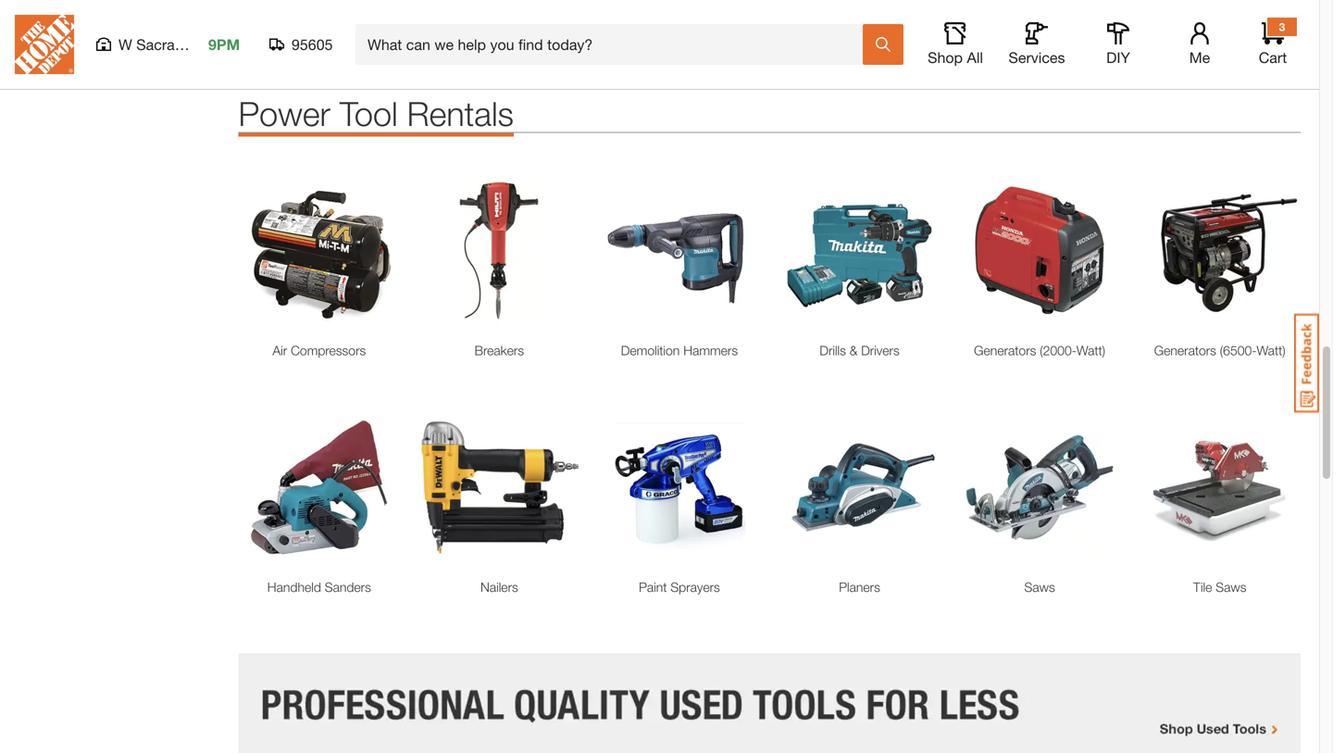 Task type: vqa. For each thing, say whether or not it's contained in the screenshot.
90255
no



Task type: locate. For each thing, give the bounding box(es) containing it.
watt)
[[1077, 343, 1106, 358], [1258, 343, 1286, 358]]

demolition
[[621, 343, 680, 358]]

1 horizontal spatial saws
[[1217, 579, 1247, 595]]

aerial equipment link
[[239, 0, 580, 25]]

services
[[1009, 49, 1066, 66]]

diy
[[1107, 49, 1131, 66]]

equipment
[[285, 3, 365, 23]]

tool right power
[[340, 93, 398, 133]]

rent planers image
[[779, 407, 941, 568]]

power
[[239, 93, 331, 133]]

feedback link image
[[1295, 313, 1320, 413]]

for
[[86, 8, 106, 23]]

paint sprayers link
[[599, 578, 761, 597]]

1 vertical spatial tool
[[19, 65, 42, 80]]

me
[[1190, 49, 1211, 66]]

paint sprayers
[[639, 579, 720, 595]]

watt) for (6500-
[[1258, 343, 1286, 358]]

generators for generators (2000-watt)
[[975, 343, 1037, 358]]

1 horizontal spatial watt)
[[1258, 343, 1286, 358]]

cart
[[1260, 49, 1288, 66]]

(6500-
[[1221, 343, 1258, 358]]

all
[[968, 49, 984, 66]]

policies
[[86, 65, 131, 80]]

watt) for (2000-
[[1077, 343, 1106, 358]]

tile
[[1194, 579, 1213, 595]]

shop all
[[928, 49, 984, 66]]

rental down tool rental faqs link
[[46, 65, 83, 80]]

1 watt) from the left
[[1077, 343, 1106, 358]]

2 saws from the left
[[1217, 579, 1247, 595]]

0 vertical spatial rental
[[46, 36, 83, 52]]

1 rental from the top
[[46, 36, 83, 52]]

rental for policies
[[46, 65, 83, 80]]

1 vertical spatial rental
[[46, 65, 83, 80]]

2 watt) from the left
[[1258, 343, 1286, 358]]

planers
[[839, 579, 881, 595]]

rent generators (2000-watts) image
[[960, 170, 1121, 332]]

air
[[273, 343, 287, 358]]

&
[[850, 343, 858, 358]]

tool down used
[[19, 36, 42, 52]]

tools
[[53, 8, 83, 23]]

compressors
[[291, 343, 366, 358]]

generators for generators (6500-watt)
[[1155, 343, 1217, 358]]

demolition hammers link
[[599, 341, 761, 360]]

nailers
[[481, 579, 518, 595]]

drivers
[[862, 343, 900, 358]]

2 generators from the left
[[1155, 343, 1217, 358]]

services button
[[1008, 22, 1067, 67]]

tool down tool rental faqs
[[19, 65, 42, 80]]

rental down tools
[[46, 36, 83, 52]]

generators left (2000-
[[975, 343, 1037, 358]]

used
[[19, 8, 49, 23]]

0 horizontal spatial generators
[[975, 343, 1037, 358]]

rental
[[46, 36, 83, 52], [46, 65, 83, 80]]

0 horizontal spatial saws
[[1025, 579, 1056, 595]]

tool rental policies link
[[19, 65, 131, 80]]

sprayers
[[671, 579, 720, 595]]

0 horizontal spatial watt)
[[1077, 343, 1106, 358]]

tile saws
[[1194, 579, 1247, 595]]

rental for faqs
[[46, 36, 83, 52]]

used tools for sale link
[[19, 8, 135, 23]]

faqs
[[86, 36, 118, 52]]

3
[[1280, 20, 1286, 33]]

saws
[[1025, 579, 1056, 595], [1217, 579, 1247, 595]]

generators left (6500-
[[1155, 343, 1217, 358]]

1 generators from the left
[[975, 343, 1037, 358]]

generators
[[975, 343, 1037, 358], [1155, 343, 1217, 358]]

air compressors link
[[239, 341, 400, 360]]

rent handheld sanders image
[[239, 407, 400, 568]]

tool
[[19, 36, 42, 52], [19, 65, 42, 80], [340, 93, 398, 133]]

tile saws link
[[1140, 578, 1301, 597]]

professional quality used tools for less > shop used tools image
[[239, 653, 1302, 753]]

hammers
[[684, 343, 738, 358]]

drills
[[820, 343, 847, 358]]

1 horizontal spatial generators
[[1155, 343, 1217, 358]]

0 vertical spatial tool
[[19, 36, 42, 52]]

2 rental from the top
[[46, 65, 83, 80]]

1 saws from the left
[[1025, 579, 1056, 595]]

95605 button
[[270, 35, 333, 54]]

rent tile saws image
[[1140, 407, 1301, 568]]



Task type: describe. For each thing, give the bounding box(es) containing it.
rent generators (6500 watts) image
[[1140, 170, 1301, 332]]

me button
[[1171, 22, 1230, 67]]

sale
[[109, 8, 135, 23]]

2 vertical spatial tool
[[340, 93, 398, 133]]

cart 3
[[1260, 20, 1288, 66]]

shop all button
[[926, 22, 986, 67]]

tool rental faqs
[[19, 36, 118, 52]]

handheld
[[268, 579, 321, 595]]

drills & drivers link
[[779, 341, 941, 360]]

rent breakers image
[[419, 170, 580, 332]]

w
[[119, 36, 132, 53]]

handheld sanders link
[[239, 578, 400, 597]]

tool for tool rental policies
[[19, 65, 42, 80]]

breakers link
[[419, 341, 580, 360]]

95605
[[292, 36, 333, 53]]

rent drills & drivers image
[[779, 170, 941, 332]]

What can we help you find today? search field
[[368, 25, 862, 64]]

rentals
[[407, 93, 514, 133]]

sacramento
[[136, 36, 217, 53]]

aerial equipment
[[239, 3, 365, 23]]

the home depot logo image
[[15, 15, 74, 74]]

generators (2000-watt)
[[975, 343, 1106, 358]]

generators (6500-watt) link
[[1140, 341, 1301, 360]]

generators (2000-watt) link
[[960, 341, 1121, 360]]

rent air compressors image
[[239, 170, 400, 332]]

aerial
[[239, 3, 280, 23]]

paint
[[639, 579, 667, 595]]

tool rental faqs link
[[19, 36, 118, 52]]

demolition hammers
[[621, 343, 738, 358]]

rent nailers image
[[419, 407, 580, 568]]

shop
[[928, 49, 963, 66]]

rent paint sprayers image
[[599, 407, 761, 568]]

saws link
[[960, 578, 1121, 597]]

9pm
[[208, 36, 240, 53]]

air compressors
[[273, 343, 366, 358]]

planers link
[[779, 578, 941, 597]]

drills & drivers
[[820, 343, 900, 358]]

breakers
[[475, 343, 524, 358]]

handheld sanders
[[268, 579, 371, 595]]

rent demolition hammers image
[[599, 170, 761, 332]]

diy button
[[1089, 22, 1149, 67]]

generators (6500-watt)
[[1155, 343, 1286, 358]]

used tools for sale
[[19, 8, 135, 23]]

(2000-
[[1040, 343, 1077, 358]]

sanders
[[325, 579, 371, 595]]

rent saws image
[[960, 407, 1121, 568]]

nailers link
[[419, 578, 580, 597]]

w sacramento 9pm
[[119, 36, 240, 53]]

tool for tool rental faqs
[[19, 36, 42, 52]]

tool rental policies
[[19, 65, 131, 80]]

power tool rentals
[[239, 93, 514, 133]]



